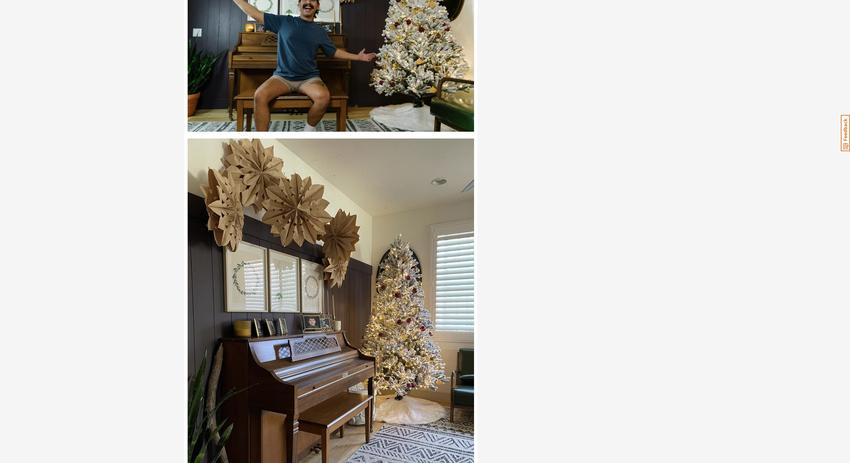 Task type: locate. For each thing, give the bounding box(es) containing it.
a man sitting at his piano displaying his decorated christmas living room. image
[[188, 0, 474, 132]]



Task type: describe. For each thing, give the bounding box(es) containing it.
left view of christmas decorated living room area. image
[[188, 138, 474, 463]]

feedback link image
[[841, 115, 850, 151]]



Task type: vqa. For each thing, say whether or not it's contained in the screenshot.
first caret image from the top of the page
no



